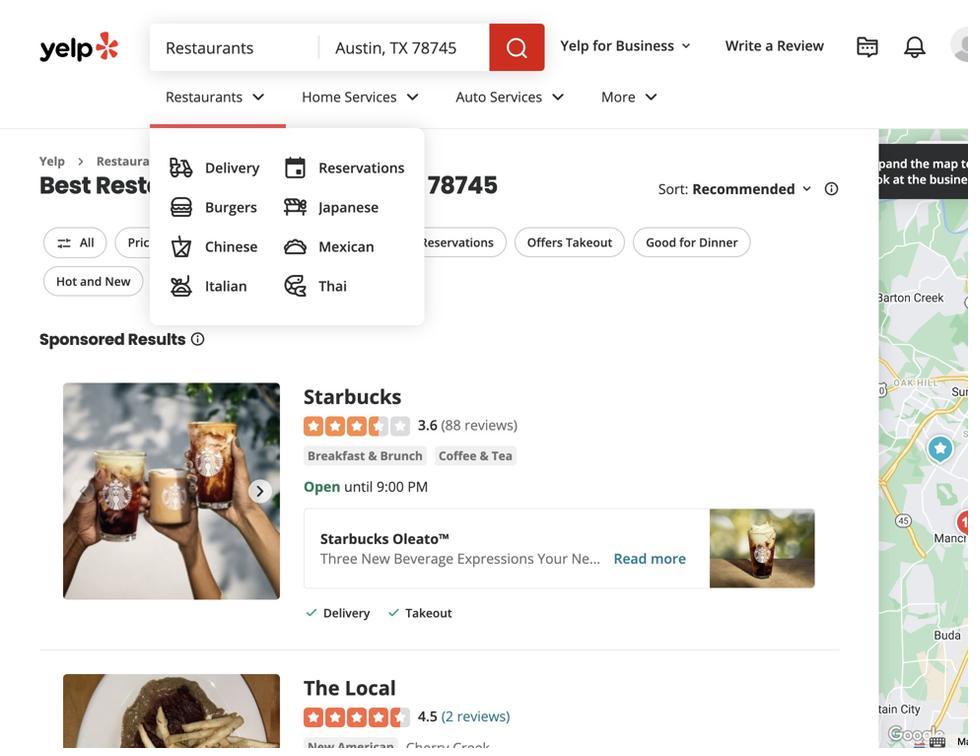 Task type: locate. For each thing, give the bounding box(es) containing it.
& inside button
[[480, 448, 489, 464]]

coffee
[[439, 448, 477, 464], [604, 550, 646, 568]]

reservations button
[[407, 227, 507, 257]]

to
[[962, 155, 969, 172]]

1 offers from the left
[[301, 234, 337, 250]]

new right the and
[[105, 273, 131, 289]]

write a review
[[726, 36, 825, 55]]

24 reservations v2 image
[[283, 156, 307, 180]]

projects image
[[856, 36, 880, 59]]

auto services link
[[440, 71, 586, 128]]

16 chevron down v2 image right recommended
[[800, 181, 815, 197]]

16 filter v2 image
[[56, 236, 72, 251]]

& left the brunch
[[368, 448, 377, 464]]

open inside button
[[207, 234, 239, 250]]

delivery down japanese
[[340, 234, 387, 250]]

24 chevron down v2 image right auto services
[[546, 85, 570, 109]]

0 horizontal spatial 24 chevron down v2 image
[[247, 85, 270, 109]]

best
[[39, 169, 91, 202]]

1 vertical spatial reviews)
[[457, 707, 510, 726]]

takeout right 16 checkmark v2 image
[[406, 605, 452, 622]]

0 horizontal spatial reservations
[[319, 158, 405, 177]]

new right your
[[572, 550, 601, 568]]

menu
[[150, 128, 425, 325]]

0 vertical spatial reservations
[[319, 158, 405, 177]]

reservations inside button
[[420, 234, 494, 250]]

0 vertical spatial 16 chevron down v2 image
[[678, 38, 694, 54]]

beverage
[[394, 550, 454, 568]]

1 horizontal spatial services
[[490, 87, 542, 106]]

yelp for yelp link
[[39, 153, 65, 169]]

open left now
[[207, 234, 239, 250]]

yelp right search image
[[561, 36, 589, 55]]

breakfast & brunch
[[308, 448, 423, 464]]

reservations inside menu
[[319, 158, 405, 177]]

reservations down 78745
[[420, 234, 494, 250]]

services left 24 chevron down v2 image
[[345, 87, 397, 106]]

2 offers from the left
[[527, 234, 563, 250]]

more
[[602, 87, 636, 106]]

24 delivery v2 image
[[170, 156, 193, 180]]

map
[[933, 155, 959, 172]]

services
[[345, 87, 397, 106], [490, 87, 542, 106]]

for inside user actions element
[[593, 36, 612, 55]]

&
[[368, 448, 377, 464], [480, 448, 489, 464]]

open
[[207, 234, 239, 250], [304, 478, 341, 496]]

reviews)
[[465, 416, 518, 434], [457, 707, 510, 726]]

2 vertical spatial delivery
[[323, 605, 370, 622]]

1 vertical spatial reservations
[[420, 234, 494, 250]]

1 horizontal spatial for
[[680, 234, 696, 250]]

0 horizontal spatial new
[[105, 273, 131, 289]]

0 vertical spatial coffee
[[439, 448, 477, 464]]

new
[[105, 273, 131, 289], [361, 550, 390, 568], [572, 550, 601, 568]]

1 vertical spatial open
[[304, 478, 341, 496]]

services for auto services
[[490, 87, 542, 106]]

1 horizontal spatial yelp
[[561, 36, 589, 55]]

services for home services
[[345, 87, 397, 106]]

starbucks up 3.6 star rating image
[[304, 383, 402, 410]]

offers inside offers takeout button
[[527, 234, 563, 250]]

offers takeout
[[527, 234, 613, 250]]

9:00
[[377, 478, 404, 496]]

three
[[321, 550, 358, 568]]

24 chevron down v2 image for more
[[640, 85, 663, 109]]

None field
[[166, 36, 304, 58], [336, 36, 474, 58]]

hot
[[56, 273, 77, 289]]

delivery inside business categories element
[[205, 158, 260, 177]]

coffee & tea
[[439, 448, 513, 464]]

16 chevron down v2 image inside the yelp for business button
[[678, 38, 694, 54]]

1 horizontal spatial reservations
[[420, 234, 494, 250]]

for right good
[[680, 234, 696, 250]]

restaurants
[[166, 87, 243, 106], [96, 153, 169, 169], [95, 169, 241, 202]]

16 info v2 image right results
[[190, 331, 206, 347]]

thai
[[319, 277, 347, 295]]

local
[[345, 675, 396, 702]]

1 vertical spatial delivery
[[340, 234, 387, 250]]

24 chevron down v2 image inside more link
[[640, 85, 663, 109]]

filters group
[[39, 227, 755, 296]]

breakfast
[[308, 448, 365, 464]]

recommended button
[[693, 179, 815, 198]]

yelp inside button
[[561, 36, 589, 55]]

1 24 chevron down v2 image from the left
[[247, 85, 270, 109]]

restaurants inside business categories element
[[166, 87, 243, 106]]

24 chevron down v2 image right more
[[640, 85, 663, 109]]

menu containing delivery
[[150, 128, 425, 325]]

japanese link
[[275, 187, 413, 227]]

1 vertical spatial 16 chevron down v2 image
[[800, 181, 815, 197]]

open for open now
[[207, 234, 239, 250]]

home
[[302, 87, 341, 106]]

1 horizontal spatial &
[[480, 448, 489, 464]]

offers for offers takeout
[[527, 234, 563, 250]]

0 vertical spatial reviews)
[[465, 416, 518, 434]]

24 chevron down v2 image inside auto services link
[[546, 85, 570, 109]]

restaurants link
[[150, 71, 286, 128], [96, 153, 169, 169]]

& for coffee
[[480, 448, 489, 464]]

1 horizontal spatial coffee
[[604, 550, 646, 568]]

starbucks
[[304, 383, 402, 410], [321, 530, 389, 549]]

1 horizontal spatial offers
[[527, 234, 563, 250]]

offers
[[301, 234, 337, 250], [527, 234, 563, 250]]

1 & from the left
[[368, 448, 377, 464]]

24 chevron down v2 image for restaurants
[[247, 85, 270, 109]]

0 vertical spatial delivery
[[205, 158, 260, 177]]

0 vertical spatial yelp
[[561, 36, 589, 55]]

offers delivery button
[[288, 227, 399, 257]]

0 vertical spatial takeout
[[566, 234, 613, 250]]

restaurants down find text box
[[166, 87, 243, 106]]

0 horizontal spatial for
[[593, 36, 612, 55]]

starbucks for starbucks oleato™
[[321, 530, 389, 549]]

16 chevron down v2 image inside recommended popup button
[[800, 181, 815, 197]]

24 mexican v2 image
[[283, 235, 307, 258]]

2 horizontal spatial new
[[572, 550, 601, 568]]

offers inside the offers delivery button
[[301, 234, 337, 250]]

restaurants link down find text box
[[150, 71, 286, 128]]

& inside 'button'
[[368, 448, 377, 464]]

78745
[[428, 169, 498, 202]]

open for open until 9:00 pm
[[304, 478, 341, 496]]

0 horizontal spatial 16 chevron down v2 image
[[678, 38, 694, 54]]

coffee left ritual
[[604, 550, 646, 568]]

0 vertical spatial open
[[207, 234, 239, 250]]

0 horizontal spatial offers
[[301, 234, 337, 250]]

1 horizontal spatial 16 chevron down v2 image
[[800, 181, 815, 197]]

delivery for 24 delivery v2 image
[[205, 158, 260, 177]]

reservations up japanese
[[319, 158, 405, 177]]

business
[[616, 36, 675, 55]]

italian
[[205, 277, 247, 295]]

24 burgers v2 image
[[170, 195, 193, 219]]

1 vertical spatial yelp
[[39, 153, 65, 169]]

2 none field from the left
[[336, 36, 474, 58]]

1 horizontal spatial 16 info v2 image
[[824, 181, 840, 197]]

2 & from the left
[[480, 448, 489, 464]]

read
[[614, 550, 647, 568]]

(2 reviews) link
[[442, 705, 510, 727]]

0 horizontal spatial services
[[345, 87, 397, 106]]

restaurants link left 24 delivery v2 image
[[96, 153, 169, 169]]

keyboard shortcuts image
[[930, 738, 946, 748]]

16 info v2 image
[[824, 181, 840, 197], [190, 331, 206, 347]]

starbucks up three on the left bottom
[[321, 530, 389, 549]]

(2 reviews)
[[442, 707, 510, 726]]

1 horizontal spatial takeout
[[566, 234, 613, 250]]

1 none field from the left
[[166, 36, 304, 58]]

reviews) up 'tea' on the bottom right of page
[[465, 416, 518, 434]]

1 horizontal spatial none field
[[336, 36, 474, 58]]

16 checkmark v2 image
[[386, 605, 402, 621]]

delivery link
[[162, 148, 268, 187]]

more
[[651, 550, 686, 568]]

your
[[538, 550, 568, 568]]

delivery right 16 checkmark v2 icon
[[323, 605, 370, 622]]

for inside filters group
[[680, 234, 696, 250]]

24 chevron down v2 image down find field
[[247, 85, 270, 109]]

the local image
[[921, 430, 961, 469]]

open down breakfast
[[304, 478, 341, 496]]

1 vertical spatial 16 info v2 image
[[190, 331, 206, 347]]

3.6
[[418, 416, 438, 434]]

1 vertical spatial takeout
[[406, 605, 452, 622]]

24 chevron down v2 image
[[247, 85, 270, 109], [546, 85, 570, 109], [640, 85, 663, 109]]

new down 'starbucks oleato™'
[[361, 550, 390, 568]]

map region
[[851, 26, 969, 749]]

ma button
[[958, 735, 969, 749]]

mexican link
[[275, 227, 413, 266]]

2 horizontal spatial 24 chevron down v2 image
[[640, 85, 663, 109]]

0 vertical spatial starbucks
[[304, 383, 402, 410]]

0 horizontal spatial &
[[368, 448, 377, 464]]

ma
[[958, 736, 969, 748]]

none field find
[[166, 36, 304, 58]]

1 vertical spatial starbucks
[[321, 530, 389, 549]]

breakfast & brunch link
[[304, 447, 427, 466]]

delivery
[[205, 158, 260, 177], [340, 234, 387, 250], [323, 605, 370, 622]]

review
[[777, 36, 825, 55]]

0 horizontal spatial open
[[207, 234, 239, 250]]

services right auto
[[490, 87, 542, 106]]

takeout
[[566, 234, 613, 250], [406, 605, 452, 622]]

16 chevron down v2 image right "business" at the top of the page
[[678, 38, 694, 54]]

4.5
[[418, 707, 438, 726]]

reservations link
[[275, 148, 413, 187]]

& left 'tea' on the bottom right of page
[[480, 448, 489, 464]]

reviews) right (2
[[457, 707, 510, 726]]

2 24 chevron down v2 image from the left
[[546, 85, 570, 109]]

16 info v2 image right recommended popup button
[[824, 181, 840, 197]]

1 services from the left
[[345, 87, 397, 106]]

1 vertical spatial restaurants link
[[96, 153, 169, 169]]

reservations
[[319, 158, 405, 177], [420, 234, 494, 250]]

coffee down (88
[[439, 448, 477, 464]]

the local
[[304, 675, 396, 702]]

delivery inside button
[[340, 234, 387, 250]]

auto services
[[456, 87, 542, 106]]

1 vertical spatial for
[[680, 234, 696, 250]]

takeout left good
[[566, 234, 613, 250]]

(88
[[441, 416, 461, 434]]

business categories element
[[150, 71, 969, 325]]

0 horizontal spatial 16 info v2 image
[[190, 331, 206, 347]]

0 horizontal spatial coffee
[[439, 448, 477, 464]]

the
[[911, 155, 930, 172]]

yelp left 16 chevron right v2 icon
[[39, 153, 65, 169]]

3.6 star rating image
[[304, 417, 410, 437]]

0 vertical spatial for
[[593, 36, 612, 55]]

dinner
[[699, 234, 738, 250]]

0 horizontal spatial none field
[[166, 36, 304, 58]]

delivery up "burgers"
[[205, 158, 260, 177]]

0 horizontal spatial yelp
[[39, 153, 65, 169]]

1 horizontal spatial 24 chevron down v2 image
[[546, 85, 570, 109]]

3 24 chevron down v2 image from the left
[[640, 85, 663, 109]]

16 chevron down v2 image
[[678, 38, 694, 54], [800, 181, 815, 197]]

None search field
[[150, 24, 549, 71]]

yelp for business button
[[553, 28, 702, 63]]

price button
[[115, 227, 187, 258]]

best restaurants near austin, tx 78745
[[39, 169, 498, 202]]

for left "business" at the top of the page
[[593, 36, 612, 55]]

Near text field
[[336, 36, 474, 58]]

the
[[304, 675, 340, 702]]

three new beverage expressions your new coffee ritual
[[321, 550, 686, 568]]

2 services from the left
[[490, 87, 542, 106]]

1 horizontal spatial open
[[304, 478, 341, 496]]

1 vertical spatial coffee
[[604, 550, 646, 568]]



Task type: vqa. For each thing, say whether or not it's contained in the screenshot.
Delivery associated with 24 Delivery V2 icon
yes



Task type: describe. For each thing, give the bounding box(es) containing it.
the local link
[[304, 675, 396, 702]]

write
[[726, 36, 762, 55]]

slideshow element
[[63, 383, 280, 600]]

0 vertical spatial restaurants link
[[150, 71, 286, 128]]

now
[[242, 234, 268, 250]]

coffee & tea button
[[435, 447, 517, 466]]

open now
[[207, 234, 268, 250]]

24 chinese v2 image
[[170, 235, 193, 258]]

24 sushi v2 image
[[283, 195, 307, 219]]

brunch
[[380, 448, 423, 464]]

sponsored results
[[39, 328, 186, 350]]

restaurants left 24 delivery v2 image
[[96, 153, 169, 169]]

all button
[[43, 227, 107, 258]]

tx
[[393, 169, 423, 202]]

expressions
[[457, 550, 534, 568]]

4.5 link
[[418, 705, 438, 727]]

google image
[[884, 723, 949, 749]]

& for breakfast
[[368, 448, 377, 464]]

offers takeout button
[[515, 227, 625, 257]]

italian link
[[162, 266, 268, 306]]

4.5 star rating image
[[304, 708, 410, 728]]

none field near
[[336, 36, 474, 58]]

japanese
[[319, 198, 379, 216]]

16 checkmark v2 image
[[304, 605, 320, 621]]

chinese
[[205, 237, 258, 256]]

home services
[[302, 87, 397, 106]]

3.6 (88 reviews)
[[418, 416, 518, 434]]

austin,
[[305, 169, 389, 202]]

search image
[[506, 37, 529, 60]]

yelp for business
[[561, 36, 675, 55]]

0 vertical spatial 16 info v2 image
[[824, 181, 840, 197]]

user actions element
[[545, 25, 969, 146]]

recommended
[[693, 179, 796, 198]]

previous image
[[71, 480, 95, 503]]

24 chevron down v2 image
[[401, 85, 425, 109]]

open now button
[[195, 227, 281, 257]]

coffee & tea link
[[435, 447, 517, 466]]

chinese link
[[162, 227, 268, 266]]

expand
[[866, 155, 908, 172]]

rose's kitchen image
[[950, 504, 969, 543]]

delivery for 16 checkmark v2 icon
[[323, 605, 370, 622]]

coffee inside button
[[439, 448, 477, 464]]

good for dinner
[[646, 234, 738, 250]]

burgers link
[[162, 187, 268, 227]]

new inside the hot and new button
[[105, 273, 131, 289]]

16 chevron right v2 image
[[73, 154, 89, 169]]

expand the map to tooltip
[[850, 144, 969, 199]]

until
[[344, 478, 373, 496]]

hot and new
[[56, 273, 131, 289]]

se
[[955, 154, 969, 172]]

mexican
[[319, 237, 375, 256]]

for for good
[[680, 234, 696, 250]]

Find text field
[[166, 36, 304, 58]]

next image
[[249, 480, 272, 503]]

16 chevron down v2 image for yelp for business
[[678, 38, 694, 54]]

expand the map to
[[866, 155, 969, 187]]

good
[[646, 234, 677, 250]]

user profile image
[[951, 27, 969, 62]]

good for dinner button
[[633, 227, 751, 257]]

offers delivery
[[301, 234, 387, 250]]

for for yelp
[[593, 36, 612, 55]]

results
[[128, 328, 186, 350]]

sort:
[[659, 179, 689, 198]]

read more
[[614, 550, 686, 568]]

starbucks for starbucks
[[304, 383, 402, 410]]

home services link
[[286, 71, 440, 128]]

restaurants up the price popup button
[[95, 169, 241, 202]]

(2
[[442, 707, 454, 726]]

yelp for yelp for business
[[561, 36, 589, 55]]

thai link
[[275, 266, 413, 306]]

tea
[[492, 448, 513, 464]]

more link
[[586, 71, 679, 128]]

menu inside business categories element
[[150, 128, 425, 325]]

starbucks oleato™
[[321, 530, 449, 549]]

oleato™
[[393, 530, 449, 549]]

yelp link
[[39, 153, 65, 169]]

ritual
[[650, 550, 686, 568]]

auto
[[456, 87, 487, 106]]

24 thai v2 image
[[283, 274, 307, 298]]

burgers
[[205, 198, 257, 216]]

24 chevron down v2 image for auto services
[[546, 85, 570, 109]]

write a review link
[[718, 28, 832, 63]]

24 italian v2 image
[[170, 274, 193, 298]]

and
[[80, 273, 102, 289]]

offers for offers delivery
[[301, 234, 337, 250]]

0 horizontal spatial takeout
[[406, 605, 452, 622]]

hot and new button
[[43, 266, 143, 296]]

a
[[766, 36, 774, 55]]

16 chevron down v2 image for recommended
[[800, 181, 815, 197]]

takeout inside button
[[566, 234, 613, 250]]

all
[[80, 234, 94, 250]]

price
[[128, 234, 156, 250]]

1 horizontal spatial new
[[361, 550, 390, 568]]

starbucks link
[[304, 383, 402, 410]]

open until 9:00 pm
[[304, 478, 428, 496]]

pm
[[408, 478, 428, 496]]

notifications image
[[903, 36, 927, 59]]



